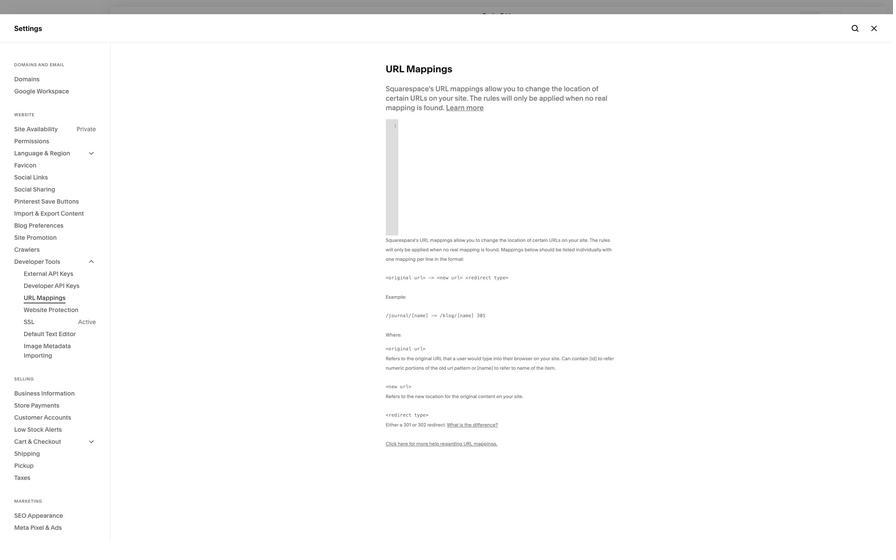 Task type: describe. For each thing, give the bounding box(es) containing it.
business information link
[[14, 388, 96, 400]]

your inside squarespace's url mappings allow you to change the location of certain urls on your site. the rules will only be applied when no real mapping is found. mappings below should be listed individually with one mapping per line in the format:
[[569, 237, 578, 243]]

one
[[386, 256, 394, 262]]

site. inside <new url> refers to the new location for the original content on your site.
[[514, 394, 523, 400]]

site inside favicon social links social sharing pinterest save buttons import & export content blog preferences site promotion crawlers
[[14, 234, 25, 242]]

2 vertical spatial website
[[24, 306, 47, 314]]

item.
[[545, 365, 556, 371]]

1 site from the top
[[14, 125, 25, 133]]

language & region link
[[14, 147, 96, 159]]

crawlers
[[14, 246, 40, 254]]

0 vertical spatial -
[[428, 275, 431, 281]]

developer api keys link
[[24, 280, 96, 292]]

applied for squarespace's url mappings allow you to change the location of certain urls on your site. the rules will only be applied when no real mapping is found.
[[539, 94, 564, 102]]

redirect.
[[427, 422, 446, 428]]

301 for /blog/[name]
[[477, 313, 486, 319]]

refers for original
[[386, 356, 400, 362]]

<new url> refers to the new location for the original content on your site.
[[386, 384, 523, 400]]

0 horizontal spatial for
[[409, 441, 415, 447]]

save
[[41, 198, 55, 205]]

library
[[34, 429, 57, 438]]

of inside "squarespace's url mappings allow you to change the location of certain urls on your site. the rules will only be applied when no real mapping is found."
[[592, 84, 598, 93]]

learn more
[[446, 103, 484, 112]]

permissions link
[[14, 135, 96, 147]]

click here for more help regarding url mappings. link
[[386, 441, 497, 447]]

cart
[[14, 438, 27, 446]]

<original for refers
[[386, 346, 411, 352]]

export
[[40, 210, 59, 217]]

original inside <new url> refers to the new location for the original content on your site.
[[460, 394, 477, 400]]

simonjacob477@gmail.com button
[[13, 487, 101, 503]]

your inside "squarespace's url mappings allow you to change the location of certain urls on your site. the rules will only be applied when no real mapping is found."
[[439, 94, 453, 102]]

workspace
[[37, 87, 69, 95]]

& right cart
[[28, 438, 32, 446]]

the inside '<redirect type> either a 301 or 302 redirect. what is the difference?'
[[464, 422, 472, 428]]

2 horizontal spatial be
[[556, 247, 562, 253]]

mappings inside squarespace's url mappings allow you to change the location of certain urls on your site. the rules will only be applied when no real mapping is found. mappings below should be listed individually with one mapping per line in the format:
[[501, 247, 523, 253]]

preferences
[[29, 222, 64, 230]]

0 vertical spatial mappings
[[406, 63, 452, 75]]

with
[[602, 247, 612, 253]]

site. inside squarespace's url mappings allow you to change the location of certain urls on your site. the rules will only be applied when no real mapping is found. mappings below should be listed individually with one mapping per line in the format:
[[580, 237, 589, 243]]

2 vertical spatial mappings
[[37, 294, 66, 302]]

shipping
[[14, 450, 40, 458]]

<original for -
[[386, 275, 411, 281]]

import & export content link
[[14, 208, 96, 220]]

2 settings from the top
[[14, 445, 41, 453]]

seo
[[14, 512, 26, 520]]

website protection link
[[24, 304, 96, 316]]

when for squarespace's url mappings allow you to change the location of certain urls on your site. the rules will only be applied when no real mapping is found. mappings below should be listed individually with one mapping per line in the format:
[[430, 247, 442, 253]]

external
[[24, 270, 47, 278]]

protection
[[49, 306, 78, 314]]

certain for squarespace's url mappings allow you to change the location of certain urls on your site. the rules will only be applied when no real mapping is found.
[[386, 94, 409, 102]]

book a table
[[483, 12, 514, 18]]

for inside <new url> refers to the new location for the original content on your site.
[[445, 394, 451, 400]]

on inside squarespace's url mappings allow you to change the location of certain urls on your site. the rules will only be applied when no real mapping is found. mappings below should be listed individually with one mapping per line in the format:
[[562, 237, 568, 243]]

difference?
[[473, 422, 498, 428]]

seo appearance meta pixel & ads
[[14, 512, 63, 532]]

email
[[50, 62, 64, 67]]

urls for squarespace's url mappings allow you to change the location of certain urls on your site. the rules will only be applied when no real mapping is found. mappings below should be listed individually with one mapping per line in the format:
[[549, 237, 561, 243]]

1 vertical spatial website
[[14, 112, 35, 117]]

0 vertical spatial keys
[[60, 270, 73, 278]]

pickup
[[14, 462, 34, 470]]

accounts
[[44, 414, 71, 422]]

low
[[14, 426, 26, 434]]

low stock alerts link
[[14, 424, 96, 436]]

example:
[[386, 294, 406, 300]]

location for squarespace's url mappings allow you to change the location of certain urls on your site. the rules will only be applied when no real mapping is found.
[[564, 84, 590, 93]]

to inside "squarespace's url mappings allow you to change the location of certain urls on your site. the rules will only be applied when no real mapping is found."
[[517, 84, 524, 93]]

help
[[429, 441, 439, 447]]

domains for and
[[14, 62, 37, 67]]

image
[[24, 342, 42, 350]]

business information store payments customer accounts low stock alerts
[[14, 390, 75, 434]]

0 horizontal spatial url mappings
[[24, 294, 66, 302]]

name
[[517, 365, 530, 371]]

1 social from the top
[[14, 174, 32, 181]]

1 horizontal spatial url mappings
[[386, 63, 452, 75]]

analytics link
[[14, 115, 96, 125]]

type> inside '<redirect type> either a 301 or 302 redirect. what is the difference?'
[[414, 413, 429, 418]]

domains link
[[14, 73, 96, 85]]

1 vertical spatial more
[[416, 441, 428, 447]]

tools
[[45, 258, 60, 266]]

external api keys link
[[24, 268, 96, 280]]

found. for squarespace's url mappings allow you to change the location of certain urls on your site. the rules will only be applied when no real mapping is found. mappings below should be listed individually with one mapping per line in the format:
[[486, 247, 500, 253]]

that
[[443, 356, 452, 362]]

format:
[[448, 256, 464, 262]]

new
[[415, 394, 424, 400]]

<redirect type> either a 301 or 302 redirect. what is the difference?
[[386, 413, 498, 428]]

google workspace link
[[14, 85, 96, 97]]

cart & checkout link
[[14, 436, 96, 448]]

no for squarespace's url mappings allow you to change the location of certain urls on your site. the rules will only be applied when no real mapping is found. mappings below should be listed individually with one mapping per line in the format:
[[443, 247, 449, 253]]

mappings.
[[474, 441, 497, 447]]

acuity scheduling
[[14, 131, 74, 140]]

cart & checkout
[[14, 438, 61, 446]]

business
[[14, 390, 40, 397]]

content
[[61, 210, 84, 217]]

or inside '<redirect type> either a 301 or 302 redirect. what is the difference?'
[[412, 422, 417, 428]]

learn
[[446, 103, 465, 112]]

location for squarespace's url mappings allow you to change the location of certain urls on your site. the rules will only be applied when no real mapping is found. mappings below should be listed individually with one mapping per line in the format:
[[508, 237, 526, 243]]

site promotion link
[[14, 232, 96, 244]]

cart & checkout button
[[14, 436, 96, 448]]

you for squarespace's url mappings allow you to change the location of certain urls on your site. the rules will only be applied when no real mapping is found.
[[503, 84, 515, 93]]

website link
[[14, 53, 96, 63]]

information
[[41, 390, 75, 397]]

external api keys developer api keys
[[24, 270, 80, 290]]

will for squarespace's url mappings allow you to change the location of certain urls on your site. the rules will only be applied when no real mapping is found.
[[501, 94, 512, 102]]

analytics
[[14, 115, 44, 124]]

url inside squarespace's url mappings allow you to change the location of certain urls on your site. the rules will only be applied when no real mapping is found. mappings below should be listed individually with one mapping per line in the format:
[[420, 237, 429, 243]]

certain for squarespace's url mappings allow you to change the location of certain urls on your site. the rules will only be applied when no real mapping is found. mappings below should be listed individually with one mapping per line in the format:
[[532, 237, 548, 243]]

a inside <original url> refers to the original url that a user would type into their browser on your site. can contain [id] to refer numeric portions of the old url pattern or [name] to refer to name of the item.
[[453, 356, 456, 362]]

here
[[398, 441, 408, 447]]

book
[[483, 12, 495, 18]]

content
[[478, 394, 495, 400]]

urls for squarespace's url mappings allow you to change the location of certain urls on your site. the rules will only be applied when no real mapping is found.
[[410, 94, 427, 102]]

the for squarespace's url mappings allow you to change the location of certain urls on your site. the rules will only be applied when no real mapping is found.
[[470, 94, 482, 102]]

edit button
[[114, 11, 138, 27]]

your inside <original url> refers to the original url that a user would type into their browser on your site. can contain [id] to refer numeric portions of the old url pattern or [name] to refer to name of the item.
[[540, 356, 550, 362]]

private
[[77, 125, 96, 133]]

table
[[501, 12, 514, 18]]

<original url> refers to the original url that a user would type into their browser on your site. can contain [id] to refer numeric portions of the old url pattern or [name] to refer to name of the item.
[[386, 346, 614, 371]]

their
[[503, 356, 513, 362]]

default text editor image metadata importing
[[24, 330, 76, 360]]

customer
[[14, 414, 43, 422]]

selling inside selling link
[[14, 69, 36, 78]]

old
[[439, 365, 446, 371]]

ads
[[51, 524, 62, 532]]

would
[[468, 356, 481, 362]]

/journal/[name]
[[386, 313, 429, 319]]

developer tools button
[[14, 256, 96, 268]]

store payments link
[[14, 400, 96, 412]]

marketing inside marketing link
[[14, 84, 48, 93]]

change for squarespace's url mappings allow you to change the location of certain urls on your site. the rules will only be applied when no real mapping is found.
[[525, 84, 550, 93]]

0 vertical spatial <new
[[437, 275, 448, 281]]

rules for squarespace's url mappings allow you to change the location of certain urls on your site. the rules will only be applied when no real mapping is found.
[[484, 94, 500, 102]]

2 horizontal spatial a
[[497, 12, 499, 18]]

302
[[418, 422, 426, 428]]

1 vertical spatial -
[[431, 313, 434, 319]]

shipping pickup taxes
[[14, 450, 40, 482]]

browser
[[514, 356, 533, 362]]

taxes
[[14, 474, 30, 482]]

meta pixel & ads link
[[14, 522, 96, 534]]

sharing
[[33, 186, 55, 193]]

asset library link
[[14, 429, 96, 439]]

1
[[394, 123, 397, 129]]

be for squarespace's url mappings allow you to change the location of certain urls on your site. the rules will only be applied when no real mapping is found.
[[529, 94, 538, 102]]



Task type: vqa. For each thing, say whether or not it's contained in the screenshot.
applied associated with Squarespace's URL mappings allow you to change the location of certain URLs on your site. The rules will only be applied when no real mapping is found. Mappings below should be listed individually with one mapping per line in the format:
yes



Task type: locate. For each thing, give the bounding box(es) containing it.
shipping link
[[14, 448, 96, 460]]

location inside <new url> refers to the new location for the original content on your site.
[[426, 394, 444, 400]]

301 left '302'
[[404, 422, 411, 428]]

can
[[562, 356, 571, 362]]

0 horizontal spatial urls
[[410, 94, 427, 102]]

more right learn
[[466, 103, 484, 112]]

selling down domains and email
[[14, 69, 36, 78]]

0 vertical spatial refer
[[604, 356, 614, 362]]

1 vertical spatial mappings
[[430, 237, 453, 243]]

squarespace's inside "squarespace's url mappings allow you to change the location of certain urls on your site. the rules will only be applied when no real mapping is found."
[[386, 84, 434, 93]]

is for squarespace's url mappings allow you to change the location of certain urls on your site. the rules will only be applied when no real mapping is found. mappings below should be listed individually with one mapping per line in the format:
[[481, 247, 485, 253]]

> down line
[[431, 275, 434, 281]]

blog preferences link
[[14, 220, 96, 232]]

0 vertical spatial real
[[595, 94, 608, 102]]

1 vertical spatial mappings
[[501, 247, 523, 253]]

click here for more help regarding url mappings.
[[386, 441, 497, 447]]

permissions
[[14, 137, 49, 145]]

squarespace's
[[386, 84, 434, 93], [386, 237, 419, 243]]

0 horizontal spatial mappings
[[37, 294, 66, 302]]

1 horizontal spatial rules
[[599, 237, 610, 243]]

& inside seo appearance meta pixel & ads
[[45, 524, 49, 532]]

<original inside <original url> refers to the original url that a user would type into their browser on your site. can contain [id] to refer numeric portions of the old url pattern or [name] to refer to name of the item.
[[386, 346, 411, 352]]

url> down per at the top
[[414, 275, 426, 281]]

default
[[24, 330, 44, 338]]

asset library
[[14, 429, 57, 438]]

domains left and
[[14, 62, 37, 67]]

import
[[14, 210, 34, 217]]

301 for a
[[404, 422, 411, 428]]

importing
[[24, 352, 52, 360]]

only inside squarespace's url mappings allow you to change the location of certain urls on your site. the rules will only be applied when no real mapping is found. mappings below should be listed individually with one mapping per line in the format:
[[394, 247, 404, 253]]

where:
[[386, 332, 402, 338]]

mapping up format:
[[460, 247, 480, 253]]

when inside squarespace's url mappings allow you to change the location of certain urls on your site. the rules will only be applied when no real mapping is found. mappings below should be listed individually with one mapping per line in the format:
[[430, 247, 442, 253]]

1 horizontal spatial certain
[[532, 237, 548, 243]]

1 vertical spatial social
[[14, 186, 32, 193]]

site. up individually at the right top of page
[[580, 237, 589, 243]]

original inside <original url> refers to the original url that a user would type into their browser on your site. can contain [id] to refer numeric portions of the old url pattern or [name] to refer to name of the item.
[[415, 356, 432, 362]]

<redirect down squarespace's url mappings allow you to change the location of certain urls on your site. the rules will only be applied when no real mapping is found. mappings below should be listed individually with one mapping per line in the format:
[[466, 275, 491, 281]]

> left the /blog/[name]
[[434, 313, 437, 319]]

you inside squarespace's url mappings allow you to change the location of certain urls on your site. the rules will only be applied when no real mapping is found. mappings below should be listed individually with one mapping per line in the format:
[[466, 237, 475, 243]]

a right that
[[453, 356, 456, 362]]

urls inside squarespace's url mappings allow you to change the location of certain urls on your site. the rules will only be applied when no real mapping is found. mappings below should be listed individually with one mapping per line in the format:
[[549, 237, 561, 243]]

1 vertical spatial original
[[460, 394, 477, 400]]

mappings inside squarespace's url mappings allow you to change the location of certain urls on your site. the rules will only be applied when no real mapping is found. mappings below should be listed individually with one mapping per line in the format:
[[430, 237, 453, 243]]

0 horizontal spatial allow
[[454, 237, 465, 243]]

<new inside <new url> refers to the new location for the original content on your site.
[[386, 384, 397, 390]]

a right either
[[400, 422, 402, 428]]

url mappings
[[386, 63, 452, 75], [24, 294, 66, 302]]

original up portions
[[415, 356, 432, 362]]

metadata
[[43, 342, 71, 350]]

real inside squarespace's url mappings allow you to change the location of certain urls on your site. the rules will only be applied when no real mapping is found. mappings below should be listed individually with one mapping per line in the format:
[[450, 247, 458, 253]]

the inside squarespace's url mappings allow you to change the location of certain urls on your site. the rules will only be applied when no real mapping is found. mappings below should be listed individually with one mapping per line in the format:
[[590, 237, 598, 243]]

more left help
[[416, 441, 428, 447]]

developer inside external api keys developer api keys
[[24, 282, 53, 290]]

& left export
[[35, 210, 39, 217]]

real inside "squarespace's url mappings allow you to change the location of certain urls on your site. the rules will only be applied when no real mapping is found."
[[595, 94, 608, 102]]

1 horizontal spatial type>
[[494, 275, 508, 281]]

domains inside domains google workspace
[[14, 75, 40, 83]]

to inside <new url> refers to the new location for the original content on your site.
[[401, 394, 406, 400]]

when for squarespace's url mappings allow you to change the location of certain urls on your site. the rules will only be applied when no real mapping is found.
[[566, 94, 583, 102]]

0 vertical spatial domains
[[14, 62, 37, 67]]

listed
[[563, 247, 575, 253]]

squarespace's up one
[[386, 237, 419, 243]]

appearance
[[28, 512, 63, 520]]

0 horizontal spatial <redirect
[[386, 413, 411, 418]]

mappings for squarespace's url mappings allow you to change the location of certain urls on your site. the rules will only be applied when no real mapping is found. mappings below should be listed individually with one mapping per line in the format:
[[430, 237, 453, 243]]

developer tools
[[14, 258, 60, 266]]

1 selling from the top
[[14, 69, 36, 78]]

1 vertical spatial rules
[[599, 237, 610, 243]]

1 horizontal spatial mappings
[[406, 63, 452, 75]]

squarespace's url mappings allow you to change the location of certain urls on your site. the rules will only be applied when no real mapping is found. mappings below should be listed individually with one mapping per line in the format:
[[386, 237, 612, 262]]

website up site availability
[[14, 112, 35, 117]]

site. left can
[[551, 356, 560, 362]]

allow inside "squarespace's url mappings allow you to change the location of certain urls on your site. the rules will only be applied when no real mapping is found."
[[485, 84, 502, 93]]

1 horizontal spatial refer
[[604, 356, 614, 362]]

rules inside squarespace's url mappings allow you to change the location of certain urls on your site. the rules will only be applied when no real mapping is found. mappings below should be listed individually with one mapping per line in the format:
[[599, 237, 610, 243]]

developer down external
[[24, 282, 53, 290]]

2 horizontal spatial is
[[481, 247, 485, 253]]

is inside '<redirect type> either a 301 or 302 redirect. what is the difference?'
[[460, 422, 463, 428]]

0 vertical spatial mapping
[[386, 103, 415, 112]]

location inside "squarespace's url mappings allow you to change the location of certain urls on your site. the rules will only be applied when no real mapping is found."
[[564, 84, 590, 93]]

1 squarespace's from the top
[[386, 84, 434, 93]]

original left content
[[460, 394, 477, 400]]

website protection
[[24, 306, 78, 314]]

1 horizontal spatial be
[[529, 94, 538, 102]]

no inside "squarespace's url mappings allow you to change the location of certain urls on your site. the rules will only be applied when no real mapping is found."
[[585, 94, 593, 102]]

found. for squarespace's url mappings allow you to change the location of certain urls on your site. the rules will only be applied when no real mapping is found.
[[424, 103, 445, 112]]

squarespace's for squarespace's url mappings allow you to change the location of certain urls on your site. the rules will only be applied when no real mapping is found. mappings below should be listed individually with one mapping per line in the format:
[[386, 237, 419, 243]]

keys
[[60, 270, 73, 278], [66, 282, 80, 290]]

&
[[44, 149, 48, 157], [35, 210, 39, 217], [28, 438, 32, 446], [45, 524, 49, 532]]

0 vertical spatial selling
[[14, 69, 36, 78]]

when
[[566, 94, 583, 102], [430, 247, 442, 253]]

1 horizontal spatial or
[[472, 365, 476, 371]]

0 vertical spatial certain
[[386, 94, 409, 102]]

refers left "new"
[[386, 394, 400, 400]]

& left 'region'
[[44, 149, 48, 157]]

0 vertical spatial site
[[14, 125, 25, 133]]

0 vertical spatial api
[[48, 270, 58, 278]]

0 vertical spatial more
[[466, 103, 484, 112]]

text
[[46, 330, 57, 338]]

allow for squarespace's url mappings allow you to change the location of certain urls on your site. the rules will only be applied when no real mapping is found. mappings below should be listed individually with one mapping per line in the format:
[[454, 237, 465, 243]]

2 horizontal spatial mappings
[[501, 247, 523, 253]]

is inside squarespace's url mappings allow you to change the location of certain urls on your site. the rules will only be applied when no real mapping is found. mappings below should be listed individually with one mapping per line in the format:
[[481, 247, 485, 253]]

rules up learn more link
[[484, 94, 500, 102]]

the inside "squarespace's url mappings allow you to change the location of certain urls on your site. the rules will only be applied when no real mapping is found."
[[470, 94, 482, 102]]

numeric
[[386, 365, 404, 371]]

mappings inside "squarespace's url mappings allow you to change the location of certain urls on your site. the rules will only be applied when no real mapping is found."
[[450, 84, 483, 93]]

checkout
[[33, 438, 61, 446]]

for
[[445, 394, 451, 400], [409, 441, 415, 447]]

be for squarespace's url mappings allow you to change the location of certain urls on your site. the rules will only be applied when no real mapping is found. mappings below should be listed individually with one mapping per line in the format:
[[405, 247, 411, 253]]

pickup link
[[14, 460, 96, 472]]

url inside <original url> refers to the original url that a user would type into their browser on your site. can contain [id] to refer numeric portions of the old url pattern or [name] to refer to name of the item.
[[433, 356, 442, 362]]

0 vertical spatial when
[[566, 94, 583, 102]]

of inside squarespace's url mappings allow you to change the location of certain urls on your site. the rules will only be applied when no real mapping is found. mappings below should be listed individually with one mapping per line in the format:
[[527, 237, 531, 243]]

is for squarespace's url mappings allow you to change the location of certain urls on your site. the rules will only be applied when no real mapping is found.
[[417, 103, 422, 112]]

or down would
[[472, 365, 476, 371]]

individually
[[576, 247, 601, 253]]

the for squarespace's url mappings allow you to change the location of certain urls on your site. the rules will only be applied when no real mapping is found. mappings below should be listed individually with one mapping per line in the format:
[[590, 237, 598, 243]]

squarespace's up 1
[[386, 84, 434, 93]]

site down blog
[[14, 234, 25, 242]]

website up ssl
[[24, 306, 47, 314]]

0 horizontal spatial when
[[430, 247, 442, 253]]

only for squarespace's url mappings allow you to change the location of certain urls on your site. the rules will only be applied when no real mapping is found.
[[514, 94, 527, 102]]

will inside squarespace's url mappings allow you to change the location of certain urls on your site. the rules will only be applied when no real mapping is found. mappings below should be listed individually with one mapping per line in the format:
[[386, 247, 393, 253]]

allow for squarespace's url mappings allow you to change the location of certain urls on your site. the rules will only be applied when no real mapping is found.
[[485, 84, 502, 93]]

urls inside "squarespace's url mappings allow you to change the location of certain urls on your site. the rules will only be applied when no real mapping is found."
[[410, 94, 427, 102]]

help
[[14, 460, 30, 469]]

type
[[482, 356, 492, 362]]

crawlers link
[[14, 244, 96, 256]]

certain
[[386, 94, 409, 102], [532, 237, 548, 243]]

url> for new
[[400, 384, 411, 390]]

1 vertical spatial only
[[394, 247, 404, 253]]

- down line
[[428, 275, 431, 281]]

2 vertical spatial mapping
[[395, 256, 416, 262]]

to inside squarespace's url mappings allow you to change the location of certain urls on your site. the rules will only be applied when no real mapping is found. mappings below should be listed individually with one mapping per line in the format:
[[476, 237, 480, 243]]

no for squarespace's url mappings allow you to change the location of certain urls on your site. the rules will only be applied when no real mapping is found.
[[585, 94, 593, 102]]

keys up developer api keys link
[[60, 270, 73, 278]]

1 horizontal spatial <new
[[437, 275, 448, 281]]

2 refers from the top
[[386, 394, 400, 400]]

0 vertical spatial squarespace's
[[386, 84, 434, 93]]

0 vertical spatial you
[[503, 84, 515, 93]]

you for squarespace's url mappings allow you to change the location of certain urls on your site. the rules will only be applied when no real mapping is found. mappings below should be listed individually with one mapping per line in the format:
[[466, 237, 475, 243]]

site. inside <original url> refers to the original url that a user would type into their browser on your site. can contain [id] to refer numeric portions of the old url pattern or [name] to refer to name of the item.
[[551, 356, 560, 362]]

1 vertical spatial refers
[[386, 394, 400, 400]]

change
[[525, 84, 550, 93], [481, 237, 498, 243]]

or inside <original url> refers to the original url that a user would type into their browser on your site. can contain [id] to refer numeric portions of the old url pattern or [name] to refer to name of the item.
[[472, 365, 476, 371]]

0 vertical spatial is
[[417, 103, 422, 112]]

a
[[497, 12, 499, 18], [453, 356, 456, 362], [400, 422, 402, 428]]

1 horizontal spatial change
[[525, 84, 550, 93]]

1 horizontal spatial you
[[503, 84, 515, 93]]

site down analytics
[[14, 125, 25, 133]]

blog
[[14, 222, 27, 230]]

- left the /blog/[name]
[[431, 313, 434, 319]]

1 horizontal spatial original
[[460, 394, 477, 400]]

will for squarespace's url mappings allow you to change the location of certain urls on your site. the rules will only be applied when no real mapping is found. mappings below should be listed individually with one mapping per line in the format:
[[386, 247, 393, 253]]

1 vertical spatial marketing
[[14, 499, 42, 504]]

on inside "squarespace's url mappings allow you to change the location of certain urls on your site. the rules will only be applied when no real mapping is found."
[[429, 94, 437, 102]]

/blog/[name]
[[440, 313, 474, 319]]

refers up numeric
[[386, 356, 400, 362]]

2 vertical spatial location
[[426, 394, 444, 400]]

original
[[415, 356, 432, 362], [460, 394, 477, 400]]

pinterest
[[14, 198, 40, 205]]

2 site from the top
[[14, 234, 25, 242]]

learn more link
[[446, 103, 484, 112]]

pixel
[[30, 524, 44, 532]]

1 <original from the top
[[386, 275, 411, 281]]

1 vertical spatial you
[[466, 237, 475, 243]]

1 settings from the top
[[14, 24, 42, 33]]

<redirect up either
[[386, 413, 411, 418]]

refers inside <new url> refers to the new location for the original content on your site.
[[386, 394, 400, 400]]

0 vertical spatial mappings
[[450, 84, 483, 93]]

mapping for squarespace's url mappings allow you to change the location of certain urls on your site. the rules will only be applied when no real mapping is found. mappings below should be listed individually with one mapping per line in the format:
[[460, 247, 480, 253]]

rules for squarespace's url mappings allow you to change the location of certain urls on your site. the rules will only be applied when no real mapping is found. mappings below should be listed individually with one mapping per line in the format:
[[599, 237, 610, 243]]

0 horizontal spatial original
[[415, 356, 432, 362]]

click
[[386, 441, 397, 447]]

1 horizontal spatial more
[[466, 103, 484, 112]]

0 vertical spatial location
[[564, 84, 590, 93]]

on inside <original url> refers to the original url that a user would type into their browser on your site. can contain [id] to refer numeric portions of the old url pattern or [name] to refer to name of the item.
[[534, 356, 539, 362]]

0 horizontal spatial applied
[[412, 247, 429, 253]]

1 vertical spatial type>
[[414, 413, 429, 418]]

active
[[78, 318, 96, 326]]

0 vertical spatial found.
[[424, 103, 445, 112]]

url> inside <new url> refers to the new location for the original content on your site.
[[400, 384, 411, 390]]

scheduling
[[37, 131, 74, 140]]

developer inside dropdown button
[[14, 258, 44, 266]]

0 vertical spatial allow
[[485, 84, 502, 93]]

api
[[48, 270, 58, 278], [55, 282, 65, 290]]

for up '<redirect type> either a 301 or 302 redirect. what is the difference?' on the bottom of the page
[[445, 394, 451, 400]]

api down tools
[[48, 270, 58, 278]]

social sharing link
[[14, 183, 96, 196]]

1 vertical spatial 301
[[404, 422, 411, 428]]

url> for original
[[414, 346, 426, 352]]

1 horizontal spatial will
[[501, 94, 512, 102]]

<original down where:
[[386, 346, 411, 352]]

0 vertical spatial or
[[472, 365, 476, 371]]

mapping for squarespace's url mappings allow you to change the location of certain urls on your site. the rules will only be applied when no real mapping is found.
[[386, 103, 415, 112]]

0 vertical spatial type>
[[494, 275, 508, 281]]

favicon social links social sharing pinterest save buttons import & export content blog preferences site promotion crawlers
[[14, 161, 84, 254]]

allow
[[485, 84, 502, 93], [454, 237, 465, 243]]

0 horizontal spatial be
[[405, 247, 411, 253]]

per
[[417, 256, 424, 262]]

availability
[[26, 125, 58, 133]]

you inside "squarespace's url mappings allow you to change the location of certain urls on your site. the rules will only be applied when no real mapping is found."
[[503, 84, 515, 93]]

1 vertical spatial site
[[14, 234, 25, 242]]

should
[[539, 247, 555, 253]]

refers for new
[[386, 394, 400, 400]]

0 horizontal spatial or
[[412, 422, 417, 428]]

1 vertical spatial <original
[[386, 346, 411, 352]]

your inside <new url> refers to the new location for the original content on your site.
[[503, 394, 513, 400]]

1 vertical spatial refer
[[500, 365, 510, 371]]

mappings for squarespace's url mappings allow you to change the location of certain urls on your site. the rules will only be applied when no real mapping is found.
[[450, 84, 483, 93]]

website up domains and email
[[14, 53, 41, 62]]

will inside "squarespace's url mappings allow you to change the location of certain urls on your site. the rules will only be applied when no real mapping is found."
[[501, 94, 512, 102]]

api down "external api keys" link in the left of the page
[[55, 282, 65, 290]]

0 vertical spatial urls
[[410, 94, 427, 102]]

1 vertical spatial certain
[[532, 237, 548, 243]]

applied inside "squarespace's url mappings allow you to change the location of certain urls on your site. the rules will only be applied when no real mapping is found."
[[539, 94, 564, 102]]

1 vertical spatial developer
[[24, 282, 53, 290]]

0 vertical spatial applied
[[539, 94, 564, 102]]

rules
[[484, 94, 500, 102], [599, 237, 610, 243]]

& left ads
[[45, 524, 49, 532]]

refer right [id]
[[604, 356, 614, 362]]

your up item.
[[540, 356, 550, 362]]

real for squarespace's url mappings allow you to change the location of certain urls on your site. the rules will only be applied when no real mapping is found. mappings below should be listed individually with one mapping per line in the format:
[[450, 247, 458, 253]]

& inside favicon social links social sharing pinterest save buttons import & export content blog preferences site promotion crawlers
[[35, 210, 39, 217]]

change inside "squarespace's url mappings allow you to change the location of certain urls on your site. the rules will only be applied when no real mapping is found."
[[525, 84, 550, 93]]

only inside "squarespace's url mappings allow you to change the location of certain urls on your site. the rules will only be applied when no real mapping is found."
[[514, 94, 527, 102]]

1 horizontal spatial real
[[595, 94, 608, 102]]

1 vertical spatial location
[[508, 237, 526, 243]]

url inside "squarespace's url mappings allow you to change the location of certain urls on your site. the rules will only be applied when no real mapping is found."
[[435, 84, 449, 93]]

1 domains from the top
[[14, 62, 37, 67]]

mappings up in
[[430, 237, 453, 243]]

url> down portions
[[400, 384, 411, 390]]

0 horizontal spatial you
[[466, 237, 475, 243]]

0 horizontal spatial location
[[426, 394, 444, 400]]

or left '302'
[[412, 422, 417, 428]]

<new down numeric
[[386, 384, 397, 390]]

>
[[431, 275, 434, 281], [434, 313, 437, 319]]

1 refers from the top
[[386, 356, 400, 362]]

rules inside "squarespace's url mappings allow you to change the location of certain urls on your site. the rules will only be applied when no real mapping is found."
[[484, 94, 500, 102]]

social up pinterest
[[14, 186, 32, 193]]

2 <original from the top
[[386, 346, 411, 352]]

line
[[425, 256, 434, 262]]

2 horizontal spatial location
[[564, 84, 590, 93]]

buttons
[[57, 198, 79, 205]]

language
[[14, 149, 43, 157]]

1 horizontal spatial only
[[514, 94, 527, 102]]

mapping inside "squarespace's url mappings allow you to change the location of certain urls on your site. the rules will only be applied when no real mapping is found."
[[386, 103, 415, 112]]

rules up with
[[599, 237, 610, 243]]

real for squarespace's url mappings allow you to change the location of certain urls on your site. the rules will only be applied when no real mapping is found.
[[595, 94, 608, 102]]

for right "here"
[[409, 441, 415, 447]]

1 vertical spatial when
[[430, 247, 442, 253]]

301 right the /blog/[name]
[[477, 313, 486, 319]]

squarespace's for squarespace's url mappings allow you to change the location of certain urls on your site. the rules will only be applied when no real mapping is found.
[[386, 84, 434, 93]]

0 horizontal spatial refer
[[500, 365, 510, 371]]

your up listed
[[569, 237, 578, 243]]

<new down in
[[437, 275, 448, 281]]

1 marketing from the top
[[14, 84, 48, 93]]

1 vertical spatial >
[[434, 313, 437, 319]]

0 vertical spatial <original
[[386, 275, 411, 281]]

mappings
[[450, 84, 483, 93], [430, 237, 453, 243]]

0 vertical spatial website
[[14, 53, 41, 62]]

stock
[[27, 426, 44, 434]]

selling up "business"
[[14, 377, 34, 382]]

site. up learn more
[[455, 94, 468, 102]]

type> up '302'
[[414, 413, 429, 418]]

0 horizontal spatial no
[[443, 247, 449, 253]]

1 vertical spatial will
[[386, 247, 393, 253]]

mapping left per at the top
[[395, 256, 416, 262]]

be inside "squarespace's url mappings allow you to change the location of certain urls on your site. the rules will only be applied when no real mapping is found."
[[529, 94, 538, 102]]

1 vertical spatial settings
[[14, 445, 41, 453]]

no inside squarespace's url mappings allow you to change the location of certain urls on your site. the rules will only be applied when no real mapping is found. mappings below should be listed individually with one mapping per line in the format:
[[443, 247, 449, 253]]

domains and email
[[14, 62, 64, 67]]

0 vertical spatial refers
[[386, 356, 400, 362]]

found. left below
[[486, 247, 500, 253]]

0 horizontal spatial rules
[[484, 94, 500, 102]]

either
[[386, 422, 399, 428]]

site. down name
[[514, 394, 523, 400]]

0 horizontal spatial the
[[470, 94, 482, 102]]

a inside '<redirect type> either a 301 or 302 redirect. what is the difference?'
[[400, 422, 402, 428]]

1 horizontal spatial is
[[460, 422, 463, 428]]

on
[[429, 94, 437, 102], [562, 237, 568, 243], [534, 356, 539, 362], [496, 394, 502, 400]]

change inside squarespace's url mappings allow you to change the location of certain urls on your site. the rules will only be applied when no real mapping is found. mappings below should be listed individually with one mapping per line in the format:
[[481, 237, 498, 243]]

2 domains from the top
[[14, 75, 40, 83]]

squarespace's inside squarespace's url mappings allow you to change the location of certain urls on your site. the rules will only be applied when no real mapping is found. mappings below should be listed individually with one mapping per line in the format:
[[386, 237, 419, 243]]

url> for url>
[[414, 275, 426, 281]]

acuity scheduling link
[[14, 130, 96, 141]]

settings link
[[14, 444, 96, 455]]

mappings up learn more
[[450, 84, 483, 93]]

the
[[552, 84, 562, 93], [499, 237, 507, 243], [440, 256, 447, 262], [407, 356, 414, 362], [431, 365, 438, 371], [536, 365, 544, 371], [407, 394, 414, 400], [452, 394, 459, 400], [464, 422, 472, 428]]

1 vertical spatial no
[[443, 247, 449, 253]]

2 selling from the top
[[14, 377, 34, 382]]

more
[[466, 103, 484, 112], [416, 441, 428, 447]]

acuity
[[14, 131, 35, 140]]

[name]
[[477, 365, 493, 371]]

<redirect inside '<redirect type> either a 301 or 302 redirect. what is the difference?'
[[386, 413, 411, 418]]

0 vertical spatial social
[[14, 174, 32, 181]]

type> down squarespace's url mappings allow you to change the location of certain urls on your site. the rules will only be applied when no real mapping is found. mappings below should be listed individually with one mapping per line in the format:
[[494, 275, 508, 281]]

social down favicon
[[14, 174, 32, 181]]

0 vertical spatial change
[[525, 84, 550, 93]]

0 vertical spatial >
[[431, 275, 434, 281]]

payments
[[31, 402, 59, 410]]

a right book
[[497, 12, 499, 18]]

certain inside squarespace's url mappings allow you to change the location of certain urls on your site. the rules will only be applied when no real mapping is found. mappings below should be listed individually with one mapping per line in the format:
[[532, 237, 548, 243]]

your up learn
[[439, 94, 453, 102]]

2 marketing from the top
[[14, 499, 42, 504]]

<original up example:
[[386, 275, 411, 281]]

2 squarespace's from the top
[[386, 237, 419, 243]]

certain inside "squarespace's url mappings allow you to change the location of certain urls on your site. the rules will only be applied when no real mapping is found."
[[386, 94, 409, 102]]

links
[[33, 174, 48, 181]]

site. inside "squarespace's url mappings allow you to change the location of certain urls on your site. the rules will only be applied when no real mapping is found."
[[455, 94, 468, 102]]

when inside "squarespace's url mappings allow you to change the location of certain urls on your site. the rules will only be applied when no real mapping is found."
[[566, 94, 583, 102]]

refer down their
[[500, 365, 510, 371]]

refers inside <original url> refers to the original url that a user would type into their browser on your site. can contain [id] to refer numeric portions of the old url pattern or [name] to refer to name of the item.
[[386, 356, 400, 362]]

1 vertical spatial a
[[453, 356, 456, 362]]

1 horizontal spatial no
[[585, 94, 593, 102]]

found. inside squarespace's url mappings allow you to change the location of certain urls on your site. the rules will only be applied when no real mapping is found. mappings below should be listed individually with one mapping per line in the format:
[[486, 247, 500, 253]]

location inside squarespace's url mappings allow you to change the location of certain urls on your site. the rules will only be applied when no real mapping is found. mappings below should be listed individually with one mapping per line in the format:
[[508, 237, 526, 243]]

settings down asset
[[14, 445, 41, 453]]

0 vertical spatial 301
[[477, 313, 486, 319]]

certain up 1
[[386, 94, 409, 102]]

the up learn more
[[470, 94, 482, 102]]

1 vertical spatial url mappings
[[24, 294, 66, 302]]

ssl
[[24, 318, 34, 326]]

keys down "external api keys" link in the left of the page
[[66, 282, 80, 290]]

1 horizontal spatial when
[[566, 94, 583, 102]]

1 vertical spatial api
[[55, 282, 65, 290]]

0 vertical spatial marketing
[[14, 84, 48, 93]]

change for squarespace's url mappings allow you to change the location of certain urls on your site. the rules will only be applied when no real mapping is found. mappings below should be listed individually with one mapping per line in the format:
[[481, 237, 498, 243]]

domains for google
[[14, 75, 40, 83]]

1 horizontal spatial <redirect
[[466, 275, 491, 281]]

0 horizontal spatial change
[[481, 237, 498, 243]]

pinterest save buttons link
[[14, 196, 96, 208]]

developer down crawlers
[[14, 258, 44, 266]]

applied inside squarespace's url mappings allow you to change the location of certain urls on your site. the rules will only be applied when no real mapping is found. mappings below should be listed individually with one mapping per line in the format:
[[412, 247, 429, 253]]

allow inside squarespace's url mappings allow you to change the location of certain urls on your site. the rules will only be applied when no real mapping is found. mappings below should be listed individually with one mapping per line in the format:
[[454, 237, 465, 243]]

your right content
[[503, 394, 513, 400]]

1 vertical spatial keys
[[66, 282, 80, 290]]

developer
[[14, 258, 44, 266], [24, 282, 53, 290]]

url> down format:
[[451, 275, 463, 281]]

only for squarespace's url mappings allow you to change the location of certain urls on your site. the rules will only be applied when no real mapping is found. mappings below should be listed individually with one mapping per line in the format:
[[394, 247, 404, 253]]

found. inside "squarespace's url mappings allow you to change the location of certain urls on your site. the rules will only be applied when no real mapping is found."
[[424, 103, 445, 112]]

url> up portions
[[414, 346, 426, 352]]

applied for squarespace's url mappings allow you to change the location of certain urls on your site. the rules will only be applied when no real mapping is found. mappings below should be listed individually with one mapping per line in the format:
[[412, 247, 429, 253]]

settings up domains and email
[[14, 24, 42, 33]]

the inside "squarespace's url mappings allow you to change the location of certain urls on your site. the rules will only be applied when no real mapping is found."
[[552, 84, 562, 93]]

mappings
[[406, 63, 452, 75], [501, 247, 523, 253], [37, 294, 66, 302]]

the up individually at the right top of page
[[590, 237, 598, 243]]

site availability
[[14, 125, 58, 133]]

url> inside <original url> refers to the original url that a user would type into their browser on your site. can contain [id] to refer numeric portions of the old url pattern or [name] to refer to name of the item.
[[414, 346, 426, 352]]

what
[[447, 422, 459, 428]]

mapping up 1
[[386, 103, 415, 112]]

url
[[386, 63, 404, 75], [435, 84, 449, 93], [420, 237, 429, 243], [24, 294, 35, 302], [433, 356, 442, 362], [464, 441, 473, 447]]

301 inside '<redirect type> either a 301 or 302 redirect. what is the difference?'
[[404, 422, 411, 428]]

language & region button
[[14, 147, 96, 159]]

found. left learn
[[424, 103, 445, 112]]

is inside "squarespace's url mappings allow you to change the location of certain urls on your site. the rules will only be applied when no real mapping is found."
[[417, 103, 422, 112]]

on inside <new url> refers to the new location for the original content on your site.
[[496, 394, 502, 400]]

2 social from the top
[[14, 186, 32, 193]]

certain up should
[[532, 237, 548, 243]]

domains up google
[[14, 75, 40, 83]]



